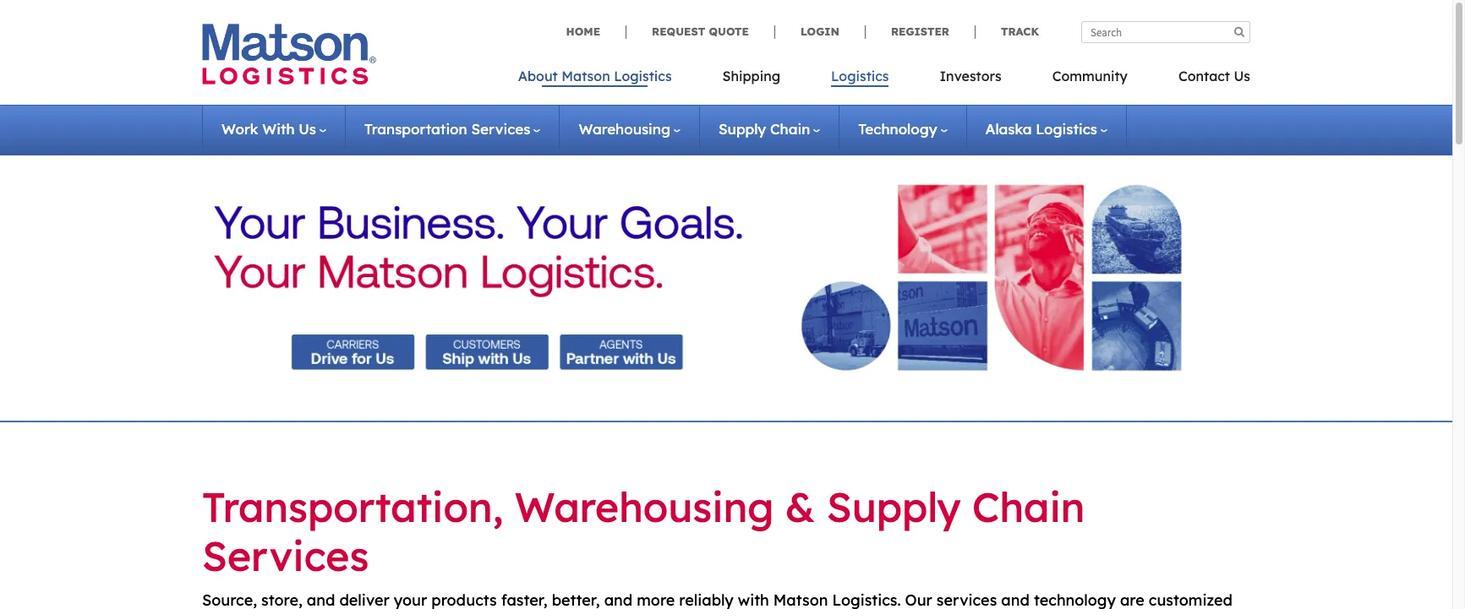 Task type: describe. For each thing, give the bounding box(es) containing it.
transportation services
[[364, 120, 531, 138]]

contact us link
[[1153, 63, 1251, 97]]

top menu navigation
[[518, 63, 1251, 97]]

technology
[[858, 120, 937, 138]]

search image
[[1234, 26, 1245, 37]]

about matson logistics link
[[518, 63, 697, 97]]

Search search field
[[1081, 21, 1251, 43]]

supply chain link
[[719, 120, 820, 138]]

login
[[801, 25, 840, 38]]

contact us
[[1179, 68, 1251, 85]]

investors link
[[914, 63, 1027, 97]]

transportation,
[[202, 482, 503, 533]]

services inside "transportation, warehousing & supply chain services"
[[202, 531, 369, 581]]

warehousing link
[[579, 120, 681, 138]]

shipping link
[[697, 63, 806, 97]]

register
[[891, 25, 950, 38]]

supply inside "transportation, warehousing & supply chain services"
[[827, 482, 961, 533]]

home
[[566, 25, 600, 38]]

home link
[[566, 25, 626, 39]]

highway brokerage, intermodal rail, warehousing, forwarding image
[[214, 165, 1239, 391]]

us inside contact us link
[[1234, 68, 1251, 85]]

warehousing inside "transportation, warehousing & supply chain services"
[[515, 482, 774, 533]]

chain inside "transportation, warehousing & supply chain services"
[[972, 482, 1085, 533]]

quote
[[709, 25, 749, 38]]

0 vertical spatial supply
[[719, 120, 766, 138]]

technology link
[[858, 120, 948, 138]]

supply chain
[[719, 120, 810, 138]]

logistics link
[[806, 63, 914, 97]]

0 vertical spatial warehousing
[[579, 120, 671, 138]]

with
[[262, 120, 295, 138]]

about
[[518, 68, 558, 85]]

community
[[1052, 68, 1128, 85]]

request
[[652, 25, 705, 38]]



Task type: locate. For each thing, give the bounding box(es) containing it.
1 vertical spatial warehousing
[[515, 482, 774, 533]]

us right with
[[299, 120, 316, 138]]

0 vertical spatial services
[[471, 120, 531, 138]]

request quote link
[[626, 25, 775, 39]]

1 vertical spatial services
[[202, 531, 369, 581]]

logistics
[[614, 68, 672, 85], [831, 68, 889, 85], [1036, 120, 1098, 138]]

work with us
[[222, 120, 316, 138]]

logistics up warehousing link
[[614, 68, 672, 85]]

services
[[471, 120, 531, 138], [202, 531, 369, 581]]

transportation
[[364, 120, 467, 138]]

investors
[[940, 68, 1002, 85]]

None search field
[[1081, 21, 1251, 43]]

alaska
[[986, 120, 1032, 138]]

contact
[[1179, 68, 1230, 85]]

us
[[1234, 68, 1251, 85], [299, 120, 316, 138]]

1 horizontal spatial logistics
[[831, 68, 889, 85]]

logistics inside 'link'
[[614, 68, 672, 85]]

track
[[1001, 25, 1039, 38]]

transportation services link
[[364, 120, 541, 138]]

0 horizontal spatial logistics
[[614, 68, 672, 85]]

0 horizontal spatial us
[[299, 120, 316, 138]]

1 vertical spatial supply
[[827, 482, 961, 533]]

matson logistics image
[[202, 24, 376, 85]]

0 horizontal spatial chain
[[770, 120, 810, 138]]

1 vertical spatial chain
[[972, 482, 1085, 533]]

register link
[[865, 25, 975, 39]]

0 horizontal spatial services
[[202, 531, 369, 581]]

2 horizontal spatial logistics
[[1036, 120, 1098, 138]]

community link
[[1027, 63, 1153, 97]]

0 vertical spatial chain
[[770, 120, 810, 138]]

warehousing
[[579, 120, 671, 138], [515, 482, 774, 533]]

&
[[785, 482, 815, 533]]

alaska logistics
[[986, 120, 1098, 138]]

us right contact
[[1234, 68, 1251, 85]]

supply
[[719, 120, 766, 138], [827, 482, 961, 533]]

work
[[222, 120, 258, 138]]

1 horizontal spatial services
[[471, 120, 531, 138]]

0 horizontal spatial supply
[[719, 120, 766, 138]]

alaska logistics link
[[986, 120, 1108, 138]]

transportation, warehousing & supply chain services
[[202, 482, 1085, 581]]

work with us link
[[222, 120, 326, 138]]

login link
[[775, 25, 865, 39]]

track link
[[975, 25, 1039, 39]]

1 horizontal spatial supply
[[827, 482, 961, 533]]

request quote
[[652, 25, 749, 38]]

1 vertical spatial us
[[299, 120, 316, 138]]

1 horizontal spatial us
[[1234, 68, 1251, 85]]

0 vertical spatial us
[[1234, 68, 1251, 85]]

about matson logistics
[[518, 68, 672, 85]]

1 horizontal spatial chain
[[972, 482, 1085, 533]]

logistics down community link
[[1036, 120, 1098, 138]]

logistics down login
[[831, 68, 889, 85]]

logistics inside "link"
[[831, 68, 889, 85]]

chain
[[770, 120, 810, 138], [972, 482, 1085, 533]]

matson
[[562, 68, 610, 85]]

shipping
[[723, 68, 781, 85]]



Task type: vqa. For each thing, say whether or not it's contained in the screenshot.
top menu navigation
yes



